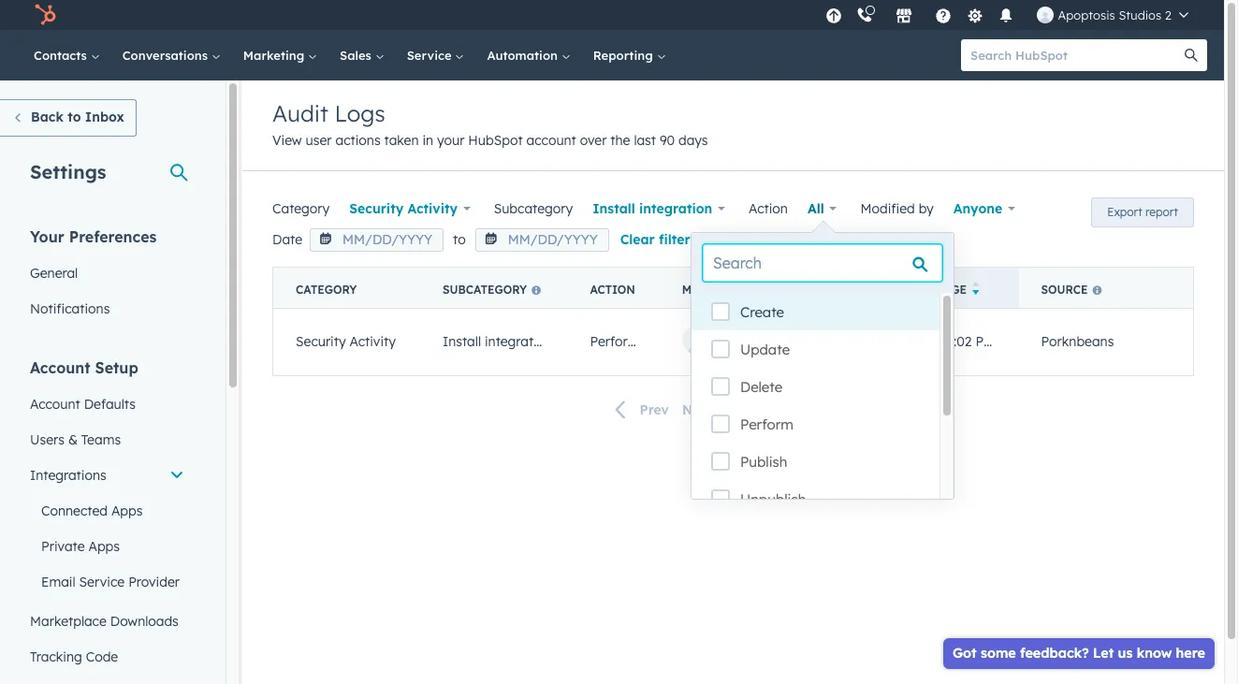 Task type: describe. For each thing, give the bounding box(es) containing it.
integration inside "popup button"
[[640, 200, 713, 217]]

security activity inside popup button
[[349, 200, 458, 217]]

account for account defaults
[[30, 396, 80, 413]]

hubspot link
[[22, 4, 70, 26]]

help image
[[936, 8, 953, 25]]

actions
[[336, 132, 381, 149]]

your preferences element
[[19, 227, 196, 327]]

filters
[[659, 231, 697, 248]]

marketing link
[[232, 30, 329, 81]]

inbox
[[85, 109, 124, 125]]

prev
[[640, 402, 669, 419]]

account setup element
[[19, 358, 196, 684]]

automation
[[487, 48, 562, 63]]

install integration inside "popup button"
[[593, 200, 713, 217]]

apps for connected apps
[[111, 503, 143, 520]]

contacts link
[[22, 30, 111, 81]]

defaults
[[84, 396, 136, 413]]

calling icon button
[[850, 3, 881, 27]]

audit
[[272, 99, 329, 127]]

tara schultz tarashultz49@gmail.com
[[724, 325, 855, 358]]

notifications image
[[998, 8, 1015, 25]]

1 vertical spatial security activity
[[296, 334, 396, 350]]

1 vertical spatial install
[[443, 334, 481, 350]]

logs
[[335, 99, 385, 127]]

0 horizontal spatial integration
[[485, 334, 553, 350]]

in
[[423, 132, 434, 149]]

account for account setup
[[30, 359, 90, 377]]

install integration button
[[581, 190, 738, 228]]

to inside back to inbox link
[[68, 109, 81, 125]]

0 horizontal spatial security
[[296, 334, 346, 350]]

1 horizontal spatial modified
[[861, 200, 915, 217]]

export
[[1108, 205, 1143, 219]]

perform inside list box
[[741, 416, 794, 433]]

studios
[[1119, 7, 1162, 22]]

sales
[[340, 48, 375, 63]]

setup
[[95, 359, 138, 377]]

users & teams link
[[19, 422, 196, 458]]

reporting link
[[582, 30, 677, 81]]

marketplace downloads
[[30, 613, 179, 630]]

activity inside popup button
[[408, 200, 458, 217]]

private apps
[[41, 538, 120, 555]]

account
[[527, 132, 577, 149]]

private apps link
[[19, 529, 196, 565]]

2023
[[914, 334, 944, 350]]

90
[[660, 132, 675, 149]]

1 horizontal spatial to
[[453, 231, 466, 248]]

notifications button
[[991, 0, 1023, 30]]

report
[[1146, 205, 1179, 219]]

back to inbox link
[[0, 99, 137, 137]]

date of change
[[867, 283, 967, 297]]

create
[[741, 303, 785, 321]]

marketplaces button
[[885, 0, 925, 30]]

descending sort. press to sort ascending. element
[[973, 282, 980, 298]]

search button
[[1176, 39, 1208, 71]]

your
[[437, 132, 465, 149]]

10 per page
[[762, 402, 841, 418]]

account defaults link
[[19, 387, 196, 422]]

clear filters button
[[620, 228, 697, 251]]

10
[[762, 402, 778, 418]]

prev button
[[604, 398, 676, 423]]

user
[[306, 132, 332, 149]]

pagination navigation
[[604, 398, 754, 423]]

2
[[1166, 7, 1172, 22]]

tracking code link
[[19, 639, 196, 675]]

integrations button
[[19, 458, 196, 493]]

anyone
[[954, 200, 1003, 217]]

pm
[[976, 334, 995, 350]]

next button
[[676, 398, 754, 423]]

service inside service link
[[407, 48, 455, 63]]

page
[[808, 402, 841, 418]]

settings
[[30, 160, 106, 184]]

marketplaces image
[[896, 8, 913, 25]]

oct 30, 2023 3:02 pm gmt
[[867, 334, 1027, 350]]

1 horizontal spatial action
[[749, 200, 788, 217]]

sales link
[[329, 30, 396, 81]]

audit logs view user actions taken in your hubspot account over the last 90 days
[[272, 99, 708, 149]]

hubspot
[[468, 132, 523, 149]]

automation link
[[476, 30, 582, 81]]

email service provider
[[41, 574, 180, 591]]

tracking
[[30, 649, 82, 666]]

gmt
[[999, 334, 1027, 350]]

0 horizontal spatial install integration
[[443, 334, 553, 350]]

oct
[[867, 334, 889, 350]]

taken
[[384, 132, 419, 149]]

connected apps
[[41, 503, 143, 520]]

3:02
[[947, 334, 972, 350]]

general
[[30, 265, 78, 282]]

tracking code
[[30, 649, 118, 666]]

category for security activity
[[296, 283, 357, 297]]

conversations link
[[111, 30, 232, 81]]

email
[[41, 574, 75, 591]]

hubspot image
[[34, 4, 56, 26]]

last
[[634, 132, 656, 149]]

code
[[86, 649, 118, 666]]

over
[[580, 132, 607, 149]]

tara schultz image
[[1038, 7, 1055, 23]]

settings link
[[964, 5, 987, 25]]

0 horizontal spatial modified by
[[682, 283, 761, 297]]

your preferences
[[30, 228, 157, 246]]



Task type: locate. For each thing, give the bounding box(es) containing it.
0 horizontal spatial service
[[79, 574, 125, 591]]

0 vertical spatial modified by
[[861, 200, 934, 217]]

marketing
[[243, 48, 308, 63]]

email service provider link
[[19, 565, 196, 600]]

account up the "users"
[[30, 396, 80, 413]]

modified by right all popup button
[[861, 200, 934, 217]]

descending sort. press to sort ascending. image
[[973, 282, 980, 295]]

service link
[[396, 30, 476, 81]]

apps down integrations button
[[111, 503, 143, 520]]

upgrade image
[[826, 8, 843, 25]]

0 vertical spatial modified
[[861, 200, 915, 217]]

apoptosis studios 2
[[1058, 7, 1172, 22]]

provider
[[128, 574, 180, 591]]

perform up the publish
[[741, 416, 794, 433]]

1 vertical spatial action
[[590, 283, 636, 297]]

1 horizontal spatial perform
[[741, 416, 794, 433]]

1 vertical spatial service
[[79, 574, 125, 591]]

preferences
[[69, 228, 157, 246]]

publish
[[741, 453, 788, 471]]

apps up email service provider link
[[88, 538, 120, 555]]

all
[[808, 200, 825, 217]]

all button
[[796, 190, 850, 228]]

0 horizontal spatial date
[[272, 231, 302, 248]]

change
[[918, 283, 967, 297]]

back
[[31, 109, 64, 125]]

search image
[[1185, 49, 1198, 62]]

date for date
[[272, 231, 302, 248]]

security inside popup button
[[349, 200, 404, 217]]

list box containing create
[[692, 293, 954, 518]]

apps for private apps
[[88, 538, 120, 555]]

0 horizontal spatial modified
[[682, 283, 743, 297]]

service inside email service provider link
[[79, 574, 125, 591]]

schultz
[[754, 325, 798, 342]]

help button
[[928, 0, 960, 30]]

next
[[683, 402, 714, 419]]

0 horizontal spatial to
[[68, 109, 81, 125]]

account
[[30, 359, 90, 377], [30, 396, 80, 413]]

integrations
[[30, 467, 106, 484]]

activity
[[408, 200, 458, 217], [350, 334, 396, 350]]

0 horizontal spatial perform
[[590, 334, 640, 350]]

marketplace
[[30, 613, 107, 630]]

0 vertical spatial category
[[272, 200, 330, 217]]

porknbeans
[[1042, 334, 1115, 350]]

tarashultz49@gmail.com
[[724, 343, 855, 358]]

date inside button
[[867, 283, 896, 297]]

MM/DD/YYYY text field
[[310, 228, 444, 252], [475, 228, 609, 252]]

notifications link
[[19, 291, 196, 327]]

0 vertical spatial integration
[[640, 200, 713, 217]]

1 vertical spatial category
[[296, 283, 357, 297]]

0 horizontal spatial by
[[746, 283, 761, 297]]

0 vertical spatial security activity
[[349, 200, 458, 217]]

1 vertical spatial subcategory
[[443, 283, 527, 297]]

of
[[899, 283, 915, 297]]

1 horizontal spatial modified by
[[861, 200, 934, 217]]

modified by up tara
[[682, 283, 761, 297]]

&
[[68, 432, 78, 448]]

action down "clear"
[[590, 283, 636, 297]]

per
[[782, 402, 804, 418]]

0 vertical spatial by
[[919, 200, 934, 217]]

to right "back"
[[68, 109, 81, 125]]

by left "anyone"
[[919, 200, 934, 217]]

connected apps link
[[19, 493, 196, 529]]

service
[[407, 48, 455, 63], [79, 574, 125, 591]]

upgrade link
[[822, 5, 846, 25]]

install integration
[[593, 200, 713, 217], [443, 334, 553, 350]]

1 horizontal spatial activity
[[408, 200, 458, 217]]

2 mm/dd/yyyy text field from the left
[[475, 228, 609, 252]]

date for date of change
[[867, 283, 896, 297]]

0 vertical spatial security
[[349, 200, 404, 217]]

category
[[272, 200, 330, 217], [296, 283, 357, 297]]

0 vertical spatial subcategory
[[494, 200, 573, 217]]

0 horizontal spatial action
[[590, 283, 636, 297]]

tara
[[724, 325, 750, 342]]

perform up prev button
[[590, 334, 640, 350]]

anyone button
[[942, 190, 1028, 228]]

1 vertical spatial date
[[867, 283, 896, 297]]

0 vertical spatial apps
[[111, 503, 143, 520]]

modified up tara
[[682, 283, 743, 297]]

action left "all"
[[749, 200, 788, 217]]

1 horizontal spatial service
[[407, 48, 455, 63]]

modified
[[861, 200, 915, 217], [682, 283, 743, 297]]

1 vertical spatial modified
[[682, 283, 743, 297]]

modified right all popup button
[[861, 200, 915, 217]]

settings image
[[967, 8, 984, 25]]

1 vertical spatial account
[[30, 396, 80, 413]]

category for subcategory
[[272, 200, 330, 217]]

0 vertical spatial perform
[[590, 334, 640, 350]]

date of change button
[[844, 267, 1019, 308]]

security
[[349, 200, 404, 217], [296, 334, 346, 350]]

0 vertical spatial service
[[407, 48, 455, 63]]

users & teams
[[30, 432, 121, 448]]

Search search field
[[703, 244, 943, 282]]

0 vertical spatial install
[[593, 200, 636, 217]]

0 vertical spatial install integration
[[593, 200, 713, 217]]

to down the security activity popup button
[[453, 231, 466, 248]]

install inside "popup button"
[[593, 200, 636, 217]]

update
[[741, 341, 790, 359]]

unpublish
[[741, 491, 806, 508]]

back to inbox
[[31, 109, 124, 125]]

0 vertical spatial date
[[272, 231, 302, 248]]

calling icon image
[[857, 7, 874, 24]]

connected
[[41, 503, 108, 520]]

0 vertical spatial account
[[30, 359, 90, 377]]

1 vertical spatial apps
[[88, 538, 120, 555]]

export report button
[[1092, 198, 1195, 228]]

1 vertical spatial to
[[453, 231, 466, 248]]

1 horizontal spatial by
[[919, 200, 934, 217]]

30,
[[892, 334, 911, 350]]

account setup
[[30, 359, 138, 377]]

to
[[68, 109, 81, 125], [453, 231, 466, 248]]

2 account from the top
[[30, 396, 80, 413]]

private
[[41, 538, 85, 555]]

action
[[749, 200, 788, 217], [590, 283, 636, 297]]

1 vertical spatial perform
[[741, 416, 794, 433]]

0 horizontal spatial install
[[443, 334, 481, 350]]

users
[[30, 432, 65, 448]]

service right sales link on the top left
[[407, 48, 455, 63]]

1 vertical spatial integration
[[485, 334, 553, 350]]

security activity button
[[337, 190, 483, 228]]

conversations
[[122, 48, 211, 63]]

by up create
[[746, 283, 761, 297]]

Search HubSpot search field
[[962, 39, 1191, 71]]

subcategory
[[494, 200, 573, 217], [443, 283, 527, 297]]

marketplace downloads link
[[19, 604, 196, 639]]

1 horizontal spatial integration
[[640, 200, 713, 217]]

modified by
[[861, 200, 934, 217], [682, 283, 761, 297]]

1 horizontal spatial mm/dd/yyyy text field
[[475, 228, 609, 252]]

the
[[611, 132, 631, 149]]

0 vertical spatial action
[[749, 200, 788, 217]]

general link
[[19, 256, 196, 291]]

list box
[[692, 293, 954, 518]]

apoptosis studios 2 menu
[[821, 0, 1202, 30]]

service down the private apps link
[[79, 574, 125, 591]]

1 mm/dd/yyyy text field from the left
[[310, 228, 444, 252]]

0 horizontal spatial mm/dd/yyyy text field
[[310, 228, 444, 252]]

1 horizontal spatial install integration
[[593, 200, 713, 217]]

contacts
[[34, 48, 91, 63]]

1 account from the top
[[30, 359, 90, 377]]

1 vertical spatial modified by
[[682, 283, 761, 297]]

teams
[[81, 432, 121, 448]]

apoptosis studios 2 button
[[1027, 0, 1200, 30]]

account up 'account defaults'
[[30, 359, 90, 377]]

notifications
[[30, 301, 110, 317]]

security activity
[[349, 200, 458, 217], [296, 334, 396, 350]]

clear filters
[[620, 231, 697, 248]]

0 horizontal spatial activity
[[350, 334, 396, 350]]

install
[[593, 200, 636, 217], [443, 334, 481, 350]]

delete
[[741, 378, 783, 396]]

your
[[30, 228, 64, 246]]

1 vertical spatial install integration
[[443, 334, 553, 350]]

1 horizontal spatial security
[[349, 200, 404, 217]]

1 horizontal spatial date
[[867, 283, 896, 297]]

1 vertical spatial activity
[[350, 334, 396, 350]]

0 vertical spatial to
[[68, 109, 81, 125]]

0 vertical spatial activity
[[408, 200, 458, 217]]

1 vertical spatial security
[[296, 334, 346, 350]]

1 horizontal spatial install
[[593, 200, 636, 217]]

1 vertical spatial by
[[746, 283, 761, 297]]



Task type: vqa. For each thing, say whether or not it's contained in the screenshot.
top by
yes



